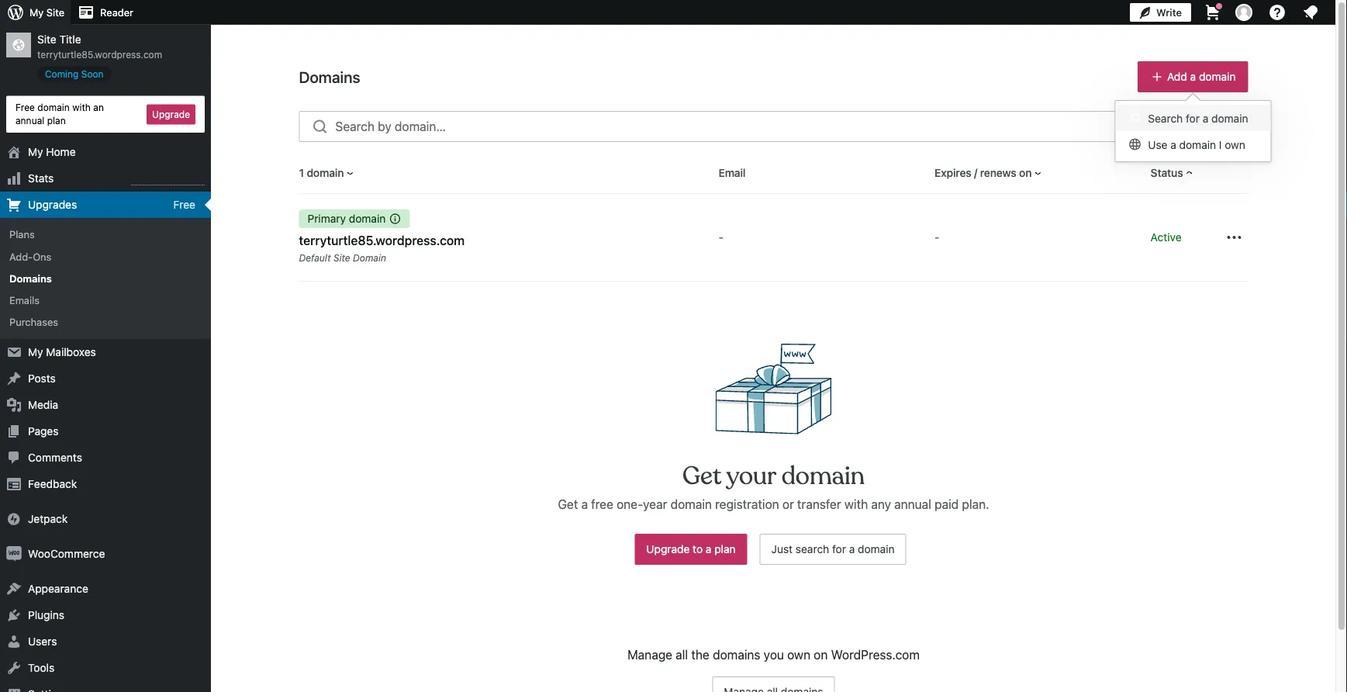 Task type: locate. For each thing, give the bounding box(es) containing it.
1 horizontal spatial terryturtle85.wordpress.com
[[299, 233, 465, 248]]

1 vertical spatial domains
[[9, 272, 52, 284]]

a right search
[[849, 543, 855, 556]]

pages
[[28, 425, 59, 438]]

mailboxes
[[46, 346, 96, 359]]

woocommerce
[[28, 547, 105, 560]]

upgrade for upgrade
[[152, 109, 190, 120]]

soon
[[81, 68, 104, 79]]

1 domain button
[[299, 165, 356, 181]]

1 vertical spatial upgrade
[[647, 543, 690, 556]]

my left 'home'
[[28, 146, 43, 158]]

any
[[872, 497, 891, 512]]

with
[[72, 102, 91, 113], [845, 497, 868, 512]]

jetpack
[[28, 513, 68, 525]]

media link
[[0, 392, 211, 418]]

with left any
[[845, 497, 868, 512]]

2 vertical spatial site
[[334, 252, 350, 263]]

a left free
[[582, 497, 588, 512]]

a
[[1191, 70, 1197, 83], [1203, 112, 1209, 125], [1171, 138, 1177, 151], [582, 497, 588, 512], [706, 543, 712, 556], [849, 543, 855, 556]]

active
[[1151, 231, 1182, 244]]

search
[[796, 543, 830, 556]]

0 horizontal spatial on
[[814, 648, 828, 662]]

0 vertical spatial upgrade
[[152, 109, 190, 120]]

- down expires
[[935, 231, 940, 244]]

a up use a domain i own
[[1203, 112, 1209, 125]]

0 vertical spatial img image
[[6, 511, 22, 527]]

img image
[[6, 511, 22, 527], [6, 546, 22, 562]]

1 vertical spatial own
[[788, 648, 811, 662]]

1 horizontal spatial free
[[173, 198, 196, 211]]

an
[[93, 102, 104, 113]]

terryturtle85.wordpress.com up domain
[[299, 233, 465, 248]]

renews
[[981, 166, 1017, 179]]

add-
[[9, 250, 33, 262]]

1 vertical spatial my
[[28, 146, 43, 158]]

1 horizontal spatial get
[[683, 461, 722, 492]]

or
[[783, 497, 794, 512]]

0 horizontal spatial free
[[16, 102, 35, 113]]

you
[[764, 648, 784, 662]]

primary
[[308, 212, 346, 225]]

paid
[[935, 497, 959, 512]]

site
[[46, 7, 64, 18], [37, 33, 56, 46], [334, 252, 350, 263]]

domain inside free domain with an annual plan
[[38, 102, 70, 113]]

menu containing search for a domain
[[1116, 101, 1271, 161]]

site right "default"
[[334, 252, 350, 263]]

1 img image from the top
[[6, 511, 22, 527]]

none search field inside get your domain main content
[[299, 111, 1249, 142]]

a right add
[[1191, 70, 1197, 83]]

domain up annual plan
[[38, 102, 70, 113]]

terryturtle85.wordpress.com up soon
[[37, 49, 162, 60]]

posts
[[28, 372, 56, 385]]

0 horizontal spatial -
[[719, 231, 724, 244]]

appearance
[[28, 582, 88, 595]]

reader link
[[71, 0, 140, 25]]

tooltip
[[1115, 92, 1272, 162]]

site inside site title terryturtle85.wordpress.com
[[37, 33, 56, 46]]

tooltip containing search for a domain
[[1115, 92, 1272, 162]]

upgrade for upgrade to a plan
[[647, 543, 690, 556]]

img image left jetpack
[[6, 511, 22, 527]]

0 vertical spatial site
[[46, 7, 64, 18]]

email
[[719, 166, 746, 179]]

stats
[[28, 172, 54, 185]]

0 vertical spatial domains
[[299, 68, 360, 86]]

my left reader link on the top left of the page
[[29, 7, 44, 18]]

feedback
[[28, 478, 77, 490]]

with left an
[[72, 102, 91, 113]]

terryturtle85.wordpress.com inside get your domain main content
[[299, 233, 465, 248]]

2 img image from the top
[[6, 546, 22, 562]]

pages link
[[0, 418, 211, 445]]

manage your notifications image
[[1302, 3, 1321, 22]]

free
[[591, 497, 614, 512]]

0 horizontal spatial with
[[72, 102, 91, 113]]

1 vertical spatial for
[[833, 543, 846, 556]]

title
[[59, 33, 81, 46]]

own inside menu
[[1225, 138, 1246, 151]]

1 vertical spatial free
[[173, 198, 196, 211]]

0 vertical spatial for
[[1186, 112, 1200, 125]]

plan
[[715, 543, 736, 556]]

1 vertical spatial terryturtle85.wordpress.com
[[299, 233, 465, 248]]

upgrade to a plan
[[647, 543, 736, 556]]

my for my home
[[28, 146, 43, 158]]

plan.
[[962, 497, 990, 512]]

0 vertical spatial on
[[1020, 166, 1032, 179]]

terryturtle85.wordpress.com
[[37, 49, 162, 60], [299, 233, 465, 248]]

img image inside jetpack link
[[6, 511, 22, 527]]

my up "posts"
[[28, 346, 43, 359]]

img image left woocommerce
[[6, 546, 22, 562]]

upgrade
[[152, 109, 190, 120], [647, 543, 690, 556]]

add
[[1168, 70, 1188, 83]]

with inside get your domain get a free one-year domain registration or transfer with any annual paid plan.
[[845, 497, 868, 512]]

0 horizontal spatial terryturtle85.wordpress.com
[[37, 49, 162, 60]]

own right you
[[788, 648, 811, 662]]

get your domain main content
[[0, 0, 1249, 692]]

0 horizontal spatial own
[[788, 648, 811, 662]]

domains
[[299, 68, 360, 86], [9, 272, 52, 284]]

just search for a domain link
[[760, 534, 907, 565]]

0 vertical spatial free
[[16, 102, 35, 113]]

free down highest hourly views 0 image
[[173, 198, 196, 211]]

upgrade to a plan link
[[635, 534, 748, 565]]

1 horizontal spatial with
[[845, 497, 868, 512]]

for up use a domain i own link
[[1186, 112, 1200, 125]]

for right search
[[833, 543, 846, 556]]

registration
[[715, 497, 780, 512]]

img image inside woocommerce link
[[6, 546, 22, 562]]

1 horizontal spatial -
[[935, 231, 940, 244]]

0 vertical spatial terryturtle85.wordpress.com
[[37, 49, 162, 60]]

search for a domain button
[[1116, 105, 1271, 131]]

domain up terryturtle85.wordpress.com default site domain
[[349, 212, 386, 225]]

upgrade left to
[[647, 543, 690, 556]]

1 vertical spatial img image
[[6, 546, 22, 562]]

get left your
[[683, 461, 722, 492]]

users link
[[0, 629, 211, 655]]

0 horizontal spatial upgrade
[[152, 109, 190, 120]]

2 - from the left
[[935, 231, 940, 244]]

0 horizontal spatial for
[[833, 543, 846, 556]]

free for free
[[173, 198, 196, 211]]

for
[[1186, 112, 1200, 125], [833, 543, 846, 556]]

on right renews
[[1020, 166, 1032, 179]]

home
[[46, 146, 76, 158]]

1 horizontal spatial for
[[1186, 112, 1200, 125]]

site left title
[[37, 33, 56, 46]]

free up annual plan
[[16, 102, 35, 113]]

1 vertical spatial on
[[814, 648, 828, 662]]

on right you
[[814, 648, 828, 662]]

on
[[1020, 166, 1032, 179], [814, 648, 828, 662]]

0 vertical spatial my
[[29, 7, 44, 18]]

a right to
[[706, 543, 712, 556]]

just search for a domain
[[772, 543, 895, 556]]

woocommerce link
[[0, 541, 211, 567]]

write link
[[1130, 0, 1192, 25]]

get
[[683, 461, 722, 492], [558, 497, 578, 512]]

for inside search for a domain button
[[1186, 112, 1200, 125]]

expires / renews on button
[[935, 165, 1045, 181]]

upgrade inside button
[[152, 109, 190, 120]]

1 - from the left
[[719, 231, 724, 244]]

1 horizontal spatial own
[[1225, 138, 1246, 151]]

1 horizontal spatial domains
[[299, 68, 360, 86]]

1 vertical spatial site
[[37, 33, 56, 46]]

0 horizontal spatial get
[[558, 497, 578, 512]]

domain
[[1199, 70, 1236, 83], [38, 102, 70, 113], [1212, 112, 1249, 125], [1180, 138, 1217, 151], [307, 166, 344, 179], [349, 212, 386, 225], [782, 461, 865, 492], [671, 497, 712, 512], [858, 543, 895, 556]]

ons
[[33, 250, 51, 262]]

purchases
[[9, 316, 58, 328]]

1 vertical spatial with
[[845, 497, 868, 512]]

1 horizontal spatial on
[[1020, 166, 1032, 179]]

0 vertical spatial own
[[1225, 138, 1246, 151]]

menu
[[1116, 101, 1271, 161]]

add a domain button
[[1138, 61, 1249, 92]]

use
[[1149, 138, 1168, 151]]

purchases link
[[0, 311, 211, 333]]

my for my mailboxes
[[28, 346, 43, 359]]

None search field
[[299, 111, 1249, 142]]

own
[[1225, 138, 1246, 151], [788, 648, 811, 662]]

domain right year
[[671, 497, 712, 512]]

2 vertical spatial my
[[28, 346, 43, 359]]

coming soon
[[45, 68, 104, 79]]

-
[[719, 231, 724, 244], [935, 231, 940, 244]]

0 vertical spatial with
[[72, 102, 91, 113]]

use a domain i own link
[[1116, 131, 1271, 158]]

my home
[[28, 146, 76, 158]]

appearance link
[[0, 576, 211, 602]]

terryturtle85.wordpress.com default site domain
[[299, 233, 465, 263]]

upgrade up highest hourly views 0 image
[[152, 109, 190, 120]]

- down email button
[[719, 231, 724, 244]]

1 horizontal spatial upgrade
[[647, 543, 690, 556]]

site up title
[[46, 7, 64, 18]]

1 vertical spatial get
[[558, 497, 578, 512]]

upgrade inside get your domain main content
[[647, 543, 690, 556]]

1
[[299, 166, 304, 179]]

get left free
[[558, 497, 578, 512]]

own right i
[[1225, 138, 1246, 151]]

free inside free domain with an annual plan
[[16, 102, 35, 113]]



Task type: describe. For each thing, give the bounding box(es) containing it.
my home link
[[0, 139, 211, 165]]

year
[[643, 497, 668, 512]]

domain down any
[[858, 543, 895, 556]]

my profile image
[[1236, 4, 1253, 21]]

add-ons
[[9, 250, 51, 262]]

search
[[1149, 112, 1183, 125]]

just
[[772, 543, 793, 556]]

add-ons link
[[0, 245, 211, 267]]

a inside get your domain get a free one-year domain registration or transfer with any annual paid plan.
[[582, 497, 588, 512]]

write
[[1157, 7, 1182, 18]]

wordpress.com
[[831, 648, 920, 662]]

emails link
[[0, 289, 211, 311]]

plans link
[[0, 224, 211, 245]]

domain
[[353, 252, 386, 263]]

your
[[727, 461, 776, 492]]

feedback link
[[0, 471, 211, 497]]

1 domain
[[299, 166, 344, 179]]

media
[[28, 398, 58, 411]]

free domain with an annual plan
[[16, 102, 104, 126]]

time image
[[1340, 60, 1348, 74]]

posts link
[[0, 365, 211, 392]]

reader
[[100, 7, 133, 18]]

img image for jetpack
[[6, 511, 22, 527]]

free for free domain with an annual plan
[[16, 102, 35, 113]]

users
[[28, 635, 57, 648]]

to
[[693, 543, 703, 556]]

img image for woocommerce
[[6, 546, 22, 562]]

search for a domain
[[1149, 112, 1249, 125]]

domain right add
[[1199, 70, 1236, 83]]

domain left i
[[1180, 138, 1217, 151]]

my site
[[29, 7, 64, 18]]

get your domain get a free one-year domain registration or transfer with any annual paid plan.
[[558, 461, 990, 512]]

highest hourly views 0 image
[[131, 175, 205, 186]]

site title terryturtle85.wordpress.com
[[37, 33, 162, 60]]

Search search field
[[336, 112, 1248, 141]]

0 horizontal spatial domains
[[9, 272, 52, 284]]

/
[[975, 166, 978, 179]]

my site link
[[0, 0, 71, 25]]

status button
[[1151, 165, 1196, 181]]

plugins link
[[0, 602, 211, 629]]

the
[[692, 648, 710, 662]]

domains
[[713, 648, 761, 662]]

emails
[[9, 294, 40, 306]]

status
[[1151, 166, 1184, 179]]

on inside expires / renews on button
[[1020, 166, 1032, 179]]

default
[[299, 252, 331, 263]]

domains inside get your domain main content
[[299, 68, 360, 86]]

plans
[[9, 229, 35, 240]]

with inside free domain with an annual plan
[[72, 102, 91, 113]]

comments link
[[0, 445, 211, 471]]

domains link
[[0, 267, 211, 289]]

jetpack link
[[0, 506, 211, 532]]

email button
[[719, 165, 746, 181]]

domain up transfer
[[782, 461, 865, 492]]

i
[[1220, 138, 1222, 151]]

one-
[[617, 497, 643, 512]]

my mailboxes link
[[0, 339, 211, 365]]

domain right 1
[[307, 166, 344, 179]]

a right use
[[1171, 138, 1177, 151]]

use a domain i own
[[1149, 138, 1246, 151]]

upgrades
[[28, 198, 77, 211]]

add a domain
[[1168, 70, 1236, 83]]

stats link
[[0, 165, 211, 192]]

my shopping cart image
[[1204, 3, 1223, 22]]

comments
[[28, 451, 82, 464]]

coming
[[45, 68, 79, 79]]

upgrade button
[[147, 104, 196, 124]]

tools link
[[0, 655, 211, 681]]

transfer
[[798, 497, 842, 512]]

own inside get your domain main content
[[788, 648, 811, 662]]

primary domain
[[308, 212, 386, 225]]

expires
[[935, 166, 972, 179]]

plugins
[[28, 609, 64, 622]]

domain up i
[[1212, 112, 1249, 125]]

manage
[[628, 648, 673, 662]]

site inside terryturtle85.wordpress.com default site domain
[[334, 252, 350, 263]]

manage all the domains you own on wordpress.com
[[628, 648, 920, 662]]

domain actions image
[[1226, 228, 1244, 247]]

help image
[[1269, 3, 1287, 22]]

for inside just search for a domain link
[[833, 543, 846, 556]]

my mailboxes
[[28, 346, 96, 359]]

annual
[[895, 497, 932, 512]]

my for my site
[[29, 7, 44, 18]]

0 vertical spatial get
[[683, 461, 722, 492]]



Task type: vqa. For each thing, say whether or not it's contained in the screenshot.
'orlandogary85@gmail.com' at top right
no



